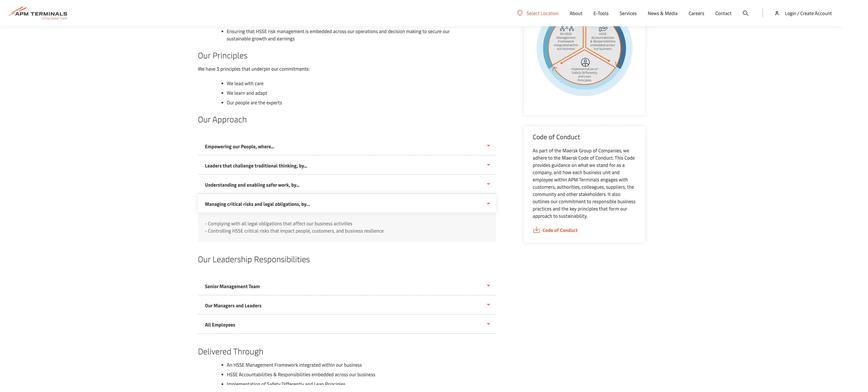 Task type: describe. For each thing, give the bounding box(es) containing it.
empowering
[[205, 143, 232, 150]]

are
[[251, 99, 257, 106]]

terminals
[[579, 177, 600, 183]]

controlling hsse critical risks that impact people, customers, and business resilience
[[208, 228, 384, 234]]

e-
[[594, 10, 598, 16]]

ensuring that hsse risk management is embedded across our operations and decision making to secure our sustainable growth and earnings
[[227, 28, 450, 42]]

activities
[[334, 220, 353, 227]]

and down authorities, on the top right of the page
[[558, 191, 566, 197]]

and right the 'practices'
[[553, 206, 561, 212]]

team
[[249, 283, 260, 290]]

code of conduct link
[[533, 227, 637, 234]]

have
[[206, 66, 216, 72]]

obligations,
[[275, 201, 300, 207]]

how
[[563, 169, 572, 176]]

key
[[570, 206, 577, 212]]

0 vertical spatial responsibilities
[[254, 254, 310, 265]]

obligations
[[259, 220, 282, 227]]

senior management team button
[[198, 277, 496, 296]]

our people are the experts
[[227, 99, 283, 106]]

we have 3 principles that underpin our commitments:
[[198, 66, 311, 72]]

sustainable growth
[[227, 35, 267, 42]]

we for we have 3 principles that underpin our commitments:
[[198, 66, 205, 72]]

and left decision
[[379, 28, 387, 34]]

outlines
[[533, 198, 550, 205]]

for
[[610, 162, 616, 168]]

1 vertical spatial we
[[590, 162, 596, 168]]

1 horizontal spatial with
[[245, 80, 254, 87]]

our principles
[[198, 50, 248, 61]]

1 vertical spatial across
[[335, 372, 348, 378]]

decision
[[388, 28, 405, 34]]

framework
[[275, 362, 298, 368]]

we learn and adapt
[[227, 90, 267, 96]]

our approach
[[198, 114, 247, 125]]

authorities,
[[557, 184, 581, 190]]

engages
[[601, 177, 618, 183]]

1 vertical spatial embedded
[[312, 372, 334, 378]]

risks inside dropdown button
[[243, 201, 254, 207]]

our for our managers and leaders
[[205, 303, 213, 309]]

that inside dropdown button
[[223, 163, 232, 169]]

management
[[277, 28, 304, 34]]

our inside the 'empowering our people, where…' dropdown button
[[233, 143, 240, 150]]

customers, inside the managing critical risks and legal obligations, by... "element"
[[312, 228, 335, 234]]

and down "guidance" in the right top of the page
[[554, 169, 562, 176]]

- inside complying with all legal obligations that affect our business activities -
[[205, 228, 207, 234]]

risks inside "element"
[[260, 228, 269, 234]]

colleagues,
[[582, 184, 605, 190]]

1 vertical spatial code of conduct
[[543, 227, 578, 234]]

that inside as part of the maersk group of companies, we adhere to the maersk code of conduct. this code provides guidance on what we stand for as a company, and how each business unit and employee within apm terminals engages with customers, authorities, colleagues, suppliers, the community and other stakeholders.  it also outlines our commitment to responsible business practices and the key principles that form our approach to sustainability.
[[599, 206, 608, 212]]

we for we learn and adapt
[[227, 90, 233, 96]]

business inside complying with all legal obligations that affect our business activities -
[[315, 220, 333, 227]]

/
[[798, 10, 800, 16]]

all
[[205, 322, 211, 328]]

learn
[[235, 90, 245, 96]]

employees
[[212, 322, 235, 328]]

where…
[[258, 143, 275, 150]]

to right adhere
[[548, 155, 553, 161]]

1 horizontal spatial we
[[624, 147, 630, 154]]

0 horizontal spatial within
[[322, 362, 335, 368]]

risk
[[268, 28, 276, 34]]

our managers and leaders
[[205, 303, 262, 309]]

controlling
[[208, 228, 231, 234]]

also
[[612, 191, 621, 197]]

0 horizontal spatial principles
[[220, 66, 241, 72]]

and right managers
[[236, 303, 244, 309]]

sustainability.
[[559, 213, 588, 219]]

principles inside as part of the maersk group of companies, we adhere to the maersk code of conduct. this code provides guidance on what we stand for as a company, and how each business unit and employee within apm terminals engages with customers, authorities, colleagues, suppliers, the community and other stakeholders.  it also outlines our commitment to responsible business practices and the key principles that form our approach to sustainability.
[[578, 206, 598, 212]]

0 vertical spatial code of conduct
[[533, 133, 580, 141]]

traditional
[[255, 163, 278, 169]]

empowering our people, where… button
[[198, 137, 496, 156]]

challenge
[[233, 163, 254, 169]]

companies,
[[599, 147, 623, 154]]

integrated
[[299, 362, 321, 368]]

1 vertical spatial conduct
[[560, 227, 578, 234]]

1 - from the top
[[205, 220, 207, 227]]

hsse image
[[533, 0, 637, 100]]

contact
[[716, 10, 732, 16]]

management inside dropdown button
[[220, 283, 248, 290]]

other
[[567, 191, 578, 197]]

form
[[609, 206, 619, 212]]

each
[[573, 169, 583, 176]]

and down as
[[612, 169, 620, 176]]

code up a
[[625, 155, 635, 161]]

careers button
[[689, 0, 705, 26]]

that up "we lead with care"
[[242, 66, 250, 72]]

lead
[[235, 80, 244, 87]]

our for our people are the experts
[[227, 99, 234, 106]]

ensuring
[[227, 28, 245, 34]]

this
[[615, 155, 624, 161]]

contact button
[[716, 0, 732, 26]]

guidance
[[552, 162, 571, 168]]

an
[[227, 362, 232, 368]]

empowering our people, where…
[[205, 143, 275, 150]]

about
[[570, 10, 583, 16]]

careers
[[689, 10, 705, 16]]

our inside complying with all legal obligations that affect our business activities -
[[307, 220, 314, 227]]

senior management team
[[205, 283, 260, 290]]

complying with all legal obligations that affect our business activities -
[[205, 220, 353, 234]]

select
[[527, 10, 540, 16]]

within inside as part of the maersk group of companies, we adhere to the maersk code of conduct. this code provides guidance on what we stand for as a company, and how each business unit and employee within apm terminals engages with customers, authorities, colleagues, suppliers, the community and other stakeholders.  it also outlines our commitment to responsible business practices and the key principles that form our approach to sustainability.
[[555, 177, 567, 183]]

our for our principles
[[198, 50, 211, 61]]

delivered
[[198, 346, 231, 357]]

approach
[[212, 114, 247, 125]]

account
[[815, 10, 832, 16]]

news & media button
[[648, 0, 678, 26]]

3
[[217, 66, 219, 72]]

with inside as part of the maersk group of companies, we adhere to the maersk code of conduct. this code provides guidance on what we stand for as a company, and how each business unit and employee within apm terminals engages with customers, authorities, colleagues, suppliers, the community and other stakeholders.  it also outlines our commitment to responsible business practices and the key principles that form our approach to sustainability.
[[619, 177, 628, 183]]

secure
[[428, 28, 442, 34]]

hsse inside the managing critical risks and legal obligations, by... "element"
[[232, 228, 243, 234]]

that inside complying with all legal obligations that affect our business activities -
[[283, 220, 292, 227]]

delivered through
[[198, 346, 264, 357]]

we lead with care
[[227, 80, 265, 87]]

news & media
[[648, 10, 678, 16]]

group
[[579, 147, 592, 154]]

practices
[[533, 206, 552, 212]]

1 vertical spatial responsibilities
[[278, 372, 311, 378]]

and down risk
[[268, 35, 276, 42]]

part
[[539, 147, 548, 154]]

community
[[533, 191, 557, 197]]

all employees button
[[198, 315, 496, 334]]

code up part
[[533, 133, 547, 141]]



Task type: vqa. For each thing, say whether or not it's contained in the screenshot.
topmost the within
yes



Task type: locate. For each thing, give the bounding box(es) containing it.
customers, inside as part of the maersk group of companies, we adhere to the maersk code of conduct. this code provides guidance on what we stand for as a company, and how each business unit and employee within apm terminals engages with customers, authorities, colleagues, suppliers, the community and other stakeholders.  it also outlines our commitment to responsible business practices and the key principles that form our approach to sustainability.
[[533, 184, 556, 190]]

operations
[[356, 28, 378, 34]]

and left enabling at left
[[238, 182, 246, 188]]

people,
[[296, 228, 311, 234]]

understanding and enabling safer work, by… button
[[198, 175, 496, 194]]

1 vertical spatial -
[[205, 228, 207, 234]]

management
[[220, 283, 248, 290], [246, 362, 273, 368]]

our inside dropdown button
[[205, 303, 213, 309]]

understanding and enabling safer work, by…
[[205, 182, 300, 188]]

1 horizontal spatial legal
[[264, 201, 274, 207]]

media
[[665, 10, 678, 16]]

impact
[[280, 228, 295, 234]]

& down the framework
[[273, 372, 277, 378]]

accountabilities
[[239, 372, 272, 378]]

critical inside managing critical risks and legal obligations, by... dropdown button
[[227, 201, 242, 207]]

principles right 3
[[220, 66, 241, 72]]

- left controlling
[[205, 228, 207, 234]]

1 vertical spatial critical
[[244, 228, 259, 234]]

1 vertical spatial customers,
[[312, 228, 335, 234]]

principles right key
[[578, 206, 598, 212]]

our
[[348, 28, 355, 34], [443, 28, 450, 34], [271, 66, 278, 72], [233, 143, 240, 150], [551, 198, 558, 205], [621, 206, 628, 212], [307, 220, 314, 227], [336, 362, 343, 368], [349, 372, 356, 378]]

that down obligations
[[270, 228, 279, 234]]

risks
[[243, 201, 254, 207], [260, 228, 269, 234]]

across inside ensuring that hsse risk management is embedded across our operations and decision making to secure our sustainable growth and earnings
[[333, 28, 347, 34]]

1 horizontal spatial &
[[661, 10, 664, 16]]

0 vertical spatial principles
[[220, 66, 241, 72]]

enabling
[[247, 182, 265, 188]]

services button
[[620, 0, 637, 26]]

making
[[406, 28, 422, 34]]

people,
[[241, 143, 257, 150]]

is
[[306, 28, 309, 34]]

our left managers
[[205, 303, 213, 309]]

legal right all
[[248, 220, 258, 227]]

the right suppliers,
[[627, 184, 634, 190]]

within down how
[[555, 177, 567, 183]]

with
[[245, 80, 254, 87], [619, 177, 628, 183], [231, 220, 240, 227]]

0 horizontal spatial &
[[273, 372, 277, 378]]

that down responsible
[[599, 206, 608, 212]]

hsse down an
[[227, 372, 238, 378]]

login / create account link
[[775, 0, 832, 26]]

&
[[661, 10, 664, 16], [273, 372, 277, 378]]

location
[[541, 10, 559, 16]]

1 horizontal spatial critical
[[244, 228, 259, 234]]

our left approach
[[198, 114, 211, 125]]

conduct.
[[596, 155, 614, 161]]

that up impact
[[283, 220, 292, 227]]

about button
[[570, 0, 583, 26]]

1 horizontal spatial within
[[555, 177, 567, 183]]

1 vertical spatial principles
[[578, 206, 598, 212]]

1 vertical spatial &
[[273, 372, 277, 378]]

to inside ensuring that hsse risk management is embedded across our operations and decision making to secure our sustainable growth and earnings
[[423, 28, 427, 34]]

embedded right is
[[310, 28, 332, 34]]

adhere
[[533, 155, 547, 161]]

- left complying
[[205, 220, 207, 227]]

0 vertical spatial we
[[198, 66, 205, 72]]

we up this
[[624, 147, 630, 154]]

1 horizontal spatial principles
[[578, 206, 598, 212]]

conduct up group
[[557, 133, 580, 141]]

0 vertical spatial within
[[555, 177, 567, 183]]

leaders down empowering
[[205, 163, 222, 169]]

stand
[[597, 162, 609, 168]]

0 horizontal spatial we
[[590, 162, 596, 168]]

conduct
[[557, 133, 580, 141], [560, 227, 578, 234]]

unit
[[603, 169, 611, 176]]

within right integrated
[[322, 362, 335, 368]]

customers,
[[533, 184, 556, 190], [312, 228, 335, 234]]

we for we lead with care
[[227, 80, 233, 87]]

our for our leadership responsibilities
[[198, 254, 211, 265]]

0 horizontal spatial with
[[231, 220, 240, 227]]

hsse accountabilities & responsibilities embedded across our business
[[227, 372, 375, 378]]

our for our approach
[[198, 114, 211, 125]]

create
[[801, 10, 814, 16]]

the right are
[[258, 99, 265, 106]]

employee
[[533, 177, 553, 183]]

hsse
[[256, 28, 267, 34], [232, 228, 243, 234], [234, 362, 245, 368], [227, 372, 238, 378]]

legal inside complying with all legal obligations that affect our business activities -
[[248, 220, 258, 227]]

our left the people
[[227, 99, 234, 106]]

code of conduct down sustainability.
[[543, 227, 578, 234]]

affect
[[293, 220, 306, 227]]

we left have
[[198, 66, 205, 72]]

with up suppliers,
[[619, 177, 628, 183]]

company,
[[533, 169, 553, 176]]

managing critical risks and legal obligations, by...
[[205, 201, 310, 207]]

code inside the code of conduct link
[[543, 227, 554, 234]]

legal
[[264, 201, 274, 207], [248, 220, 258, 227]]

with inside complying with all legal obligations that affect our business activities -
[[231, 220, 240, 227]]

login / create account
[[785, 10, 832, 16]]

principles
[[213, 50, 248, 61]]

within
[[555, 177, 567, 183], [322, 362, 335, 368]]

1 vertical spatial we
[[227, 80, 233, 87]]

critical down all
[[244, 228, 259, 234]]

2 - from the top
[[205, 228, 207, 234]]

1 horizontal spatial customers,
[[533, 184, 556, 190]]

our leadership responsibilities
[[198, 254, 310, 265]]

to down stakeholders. at the right of the page
[[587, 198, 592, 205]]

by… for leaders that challenge traditional thinking, by…
[[299, 163, 307, 169]]

with up we learn and adapt
[[245, 80, 254, 87]]

customers, up the community
[[533, 184, 556, 190]]

managers
[[214, 303, 235, 309]]

embedded down integrated
[[312, 372, 334, 378]]

1 vertical spatial maersk
[[562, 155, 578, 161]]

& inside dropdown button
[[661, 10, 664, 16]]

management up 'accountabilities' at the left bottom of the page
[[246, 362, 273, 368]]

apm
[[568, 177, 578, 183]]

to right approach
[[554, 213, 558, 219]]

and
[[379, 28, 387, 34], [268, 35, 276, 42], [246, 90, 254, 96], [554, 169, 562, 176], [612, 169, 620, 176], [238, 182, 246, 188], [558, 191, 566, 197], [255, 201, 263, 207], [553, 206, 561, 212], [336, 228, 344, 234], [236, 303, 244, 309]]

1 vertical spatial leaders
[[245, 303, 262, 309]]

by… for understanding and enabling safer work, by…
[[291, 182, 300, 188]]

0 vertical spatial with
[[245, 80, 254, 87]]

legal left obligations,
[[264, 201, 274, 207]]

1 horizontal spatial leaders
[[245, 303, 262, 309]]

what
[[578, 162, 589, 168]]

the right part
[[555, 147, 562, 154]]

0 vertical spatial conduct
[[557, 133, 580, 141]]

risks down the understanding and enabling safer work, by…
[[243, 201, 254, 207]]

and down enabling at left
[[255, 201, 263, 207]]

hsse down all
[[232, 228, 243, 234]]

care
[[255, 80, 264, 87]]

services
[[620, 10, 637, 16]]

managing critical risks and legal obligations, by... element
[[198, 213, 496, 242]]

stakeholders.
[[579, 191, 607, 197]]

1 vertical spatial risks
[[260, 228, 269, 234]]

legal inside dropdown button
[[264, 201, 274, 207]]

suppliers,
[[606, 184, 626, 190]]

-
[[205, 220, 207, 227], [205, 228, 207, 234]]

0 vertical spatial legal
[[264, 201, 274, 207]]

embedded inside ensuring that hsse risk management is embedded across our operations and decision making to secure our sustainable growth and earnings
[[310, 28, 332, 34]]

maersk
[[563, 147, 578, 154], [562, 155, 578, 161]]

0 vertical spatial across
[[333, 28, 347, 34]]

& right news
[[661, 10, 664, 16]]

to left "secure"
[[423, 28, 427, 34]]

by… right 'thinking,' at the top left of page
[[299, 163, 307, 169]]

conduct down sustainability.
[[560, 227, 578, 234]]

0 vertical spatial critical
[[227, 201, 242, 207]]

that inside ensuring that hsse risk management is embedded across our operations and decision making to secure our sustainable growth and earnings
[[246, 28, 255, 34]]

0 horizontal spatial legal
[[248, 220, 258, 227]]

management up our managers and leaders
[[220, 283, 248, 290]]

people
[[235, 99, 250, 106]]

1 vertical spatial legal
[[248, 220, 258, 227]]

business
[[584, 169, 602, 176], [618, 198, 636, 205], [315, 220, 333, 227], [345, 228, 363, 234], [344, 362, 362, 368], [358, 372, 375, 378]]

0 vertical spatial leaders
[[205, 163, 222, 169]]

1 vertical spatial with
[[619, 177, 628, 183]]

approach
[[533, 213, 552, 219]]

responsibilities down impact
[[254, 254, 310, 265]]

experts
[[266, 99, 282, 106]]

on
[[572, 162, 577, 168]]

we left learn
[[227, 90, 233, 96]]

0 horizontal spatial risks
[[243, 201, 254, 207]]

code down approach
[[543, 227, 554, 234]]

hsse left risk
[[256, 28, 267, 34]]

0 vertical spatial maersk
[[563, 147, 578, 154]]

that left challenge
[[223, 163, 232, 169]]

our up have
[[198, 50, 211, 61]]

select location
[[527, 10, 559, 16]]

2 horizontal spatial with
[[619, 177, 628, 183]]

responsibilities down an hsse management framework integrated within our business
[[278, 372, 311, 378]]

we right what
[[590, 162, 596, 168]]

leaders that challenge traditional thinking, by… button
[[198, 156, 496, 175]]

the up "guidance" in the right top of the page
[[554, 155, 561, 161]]

news
[[648, 10, 659, 16]]

1 vertical spatial within
[[322, 362, 335, 368]]

1 vertical spatial management
[[246, 362, 273, 368]]

0 horizontal spatial customers,
[[312, 228, 335, 234]]

and inside dropdown button
[[255, 201, 263, 207]]

0 vertical spatial embedded
[[310, 28, 332, 34]]

0 vertical spatial customers,
[[533, 184, 556, 190]]

critical inside the managing critical risks and legal obligations, by... "element"
[[244, 228, 259, 234]]

login
[[785, 10, 797, 16]]

underpin
[[252, 66, 270, 72]]

2 vertical spatial with
[[231, 220, 240, 227]]

complying
[[208, 220, 230, 227]]

and up are
[[246, 90, 254, 96]]

0 horizontal spatial leaders
[[205, 163, 222, 169]]

that up the sustainable growth
[[246, 28, 255, 34]]

by…
[[299, 163, 307, 169], [291, 182, 300, 188]]

tools
[[598, 10, 609, 16]]

0 horizontal spatial critical
[[227, 201, 242, 207]]

code of conduct up part
[[533, 133, 580, 141]]

1 horizontal spatial risks
[[260, 228, 269, 234]]

all employees
[[205, 322, 235, 328]]

hsse right an
[[234, 362, 245, 368]]

0 vertical spatial we
[[624, 147, 630, 154]]

with left all
[[231, 220, 240, 227]]

0 vertical spatial -
[[205, 220, 207, 227]]

the left key
[[562, 206, 569, 212]]

customers, right the people, at left bottom
[[312, 228, 335, 234]]

provides
[[533, 162, 551, 168]]

hsse inside ensuring that hsse risk management is embedded across our operations and decision making to secure our sustainable growth and earnings
[[256, 28, 267, 34]]

we left the lead
[[227, 80, 233, 87]]

across
[[333, 28, 347, 34], [335, 372, 348, 378]]

by… right work,
[[291, 182, 300, 188]]

1 vertical spatial by…
[[291, 182, 300, 188]]

adapt
[[255, 90, 267, 96]]

embedded
[[310, 28, 332, 34], [312, 372, 334, 378]]

0 vertical spatial management
[[220, 283, 248, 290]]

code of conduct
[[533, 133, 580, 141], [543, 227, 578, 234]]

0 vertical spatial by…
[[299, 163, 307, 169]]

2 vertical spatial we
[[227, 90, 233, 96]]

0 vertical spatial &
[[661, 10, 664, 16]]

select location button
[[518, 10, 559, 16]]

critical right "managing"
[[227, 201, 242, 207]]

and down activities
[[336, 228, 344, 234]]

our left leadership
[[198, 254, 211, 265]]

and inside "element"
[[336, 228, 344, 234]]

leaders down the team
[[245, 303, 262, 309]]

risks down obligations
[[260, 228, 269, 234]]

0 vertical spatial risks
[[243, 201, 254, 207]]

code up what
[[579, 155, 589, 161]]

understanding
[[205, 182, 237, 188]]



